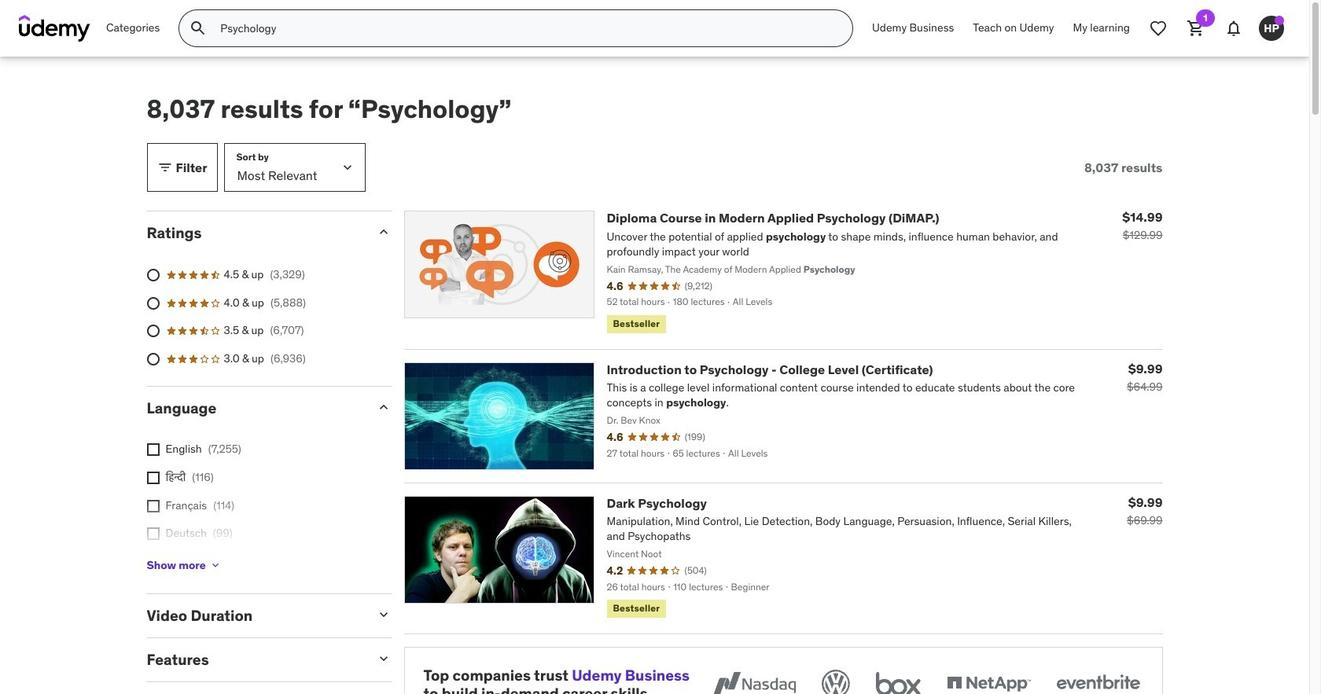 Task type: vqa. For each thing, say whether or not it's contained in the screenshot.
the bottommost controlling
no



Task type: locate. For each thing, give the bounding box(es) containing it.
2 vertical spatial xsmall image
[[209, 560, 222, 572]]

Search for anything text field
[[217, 15, 834, 42]]

eventbrite image
[[1053, 667, 1144, 695]]

1 vertical spatial small image
[[376, 652, 391, 667]]

netapp image
[[944, 667, 1034, 695]]

small image
[[376, 608, 391, 623], [376, 652, 391, 667]]

status
[[1085, 160, 1163, 175]]

xsmall image
[[147, 444, 159, 457], [147, 472, 159, 485], [209, 560, 222, 572]]

2 xsmall image from the top
[[147, 528, 159, 541]]

1 vertical spatial small image
[[376, 225, 391, 240]]

1 vertical spatial xsmall image
[[147, 472, 159, 485]]

box image
[[872, 667, 925, 695]]

1 vertical spatial xsmall image
[[147, 528, 159, 541]]

xsmall image
[[147, 500, 159, 513], [147, 528, 159, 541]]

nasdaq image
[[709, 667, 800, 695]]

small image
[[157, 160, 173, 176], [376, 225, 391, 240], [376, 399, 391, 415]]

0 vertical spatial small image
[[376, 608, 391, 623]]

2 small image from the top
[[376, 652, 391, 667]]

0 vertical spatial xsmall image
[[147, 500, 159, 513]]

submit search image
[[189, 19, 208, 38]]



Task type: describe. For each thing, give the bounding box(es) containing it.
udemy image
[[19, 15, 90, 42]]

1 xsmall image from the top
[[147, 500, 159, 513]]

shopping cart with 1 item image
[[1187, 19, 1206, 38]]

volkswagen image
[[819, 667, 853, 695]]

1 small image from the top
[[376, 608, 391, 623]]

you have alerts image
[[1275, 16, 1285, 25]]

2 vertical spatial small image
[[376, 399, 391, 415]]

notifications image
[[1225, 19, 1244, 38]]

0 vertical spatial small image
[[157, 160, 173, 176]]

wishlist image
[[1150, 19, 1168, 38]]

0 vertical spatial xsmall image
[[147, 444, 159, 457]]



